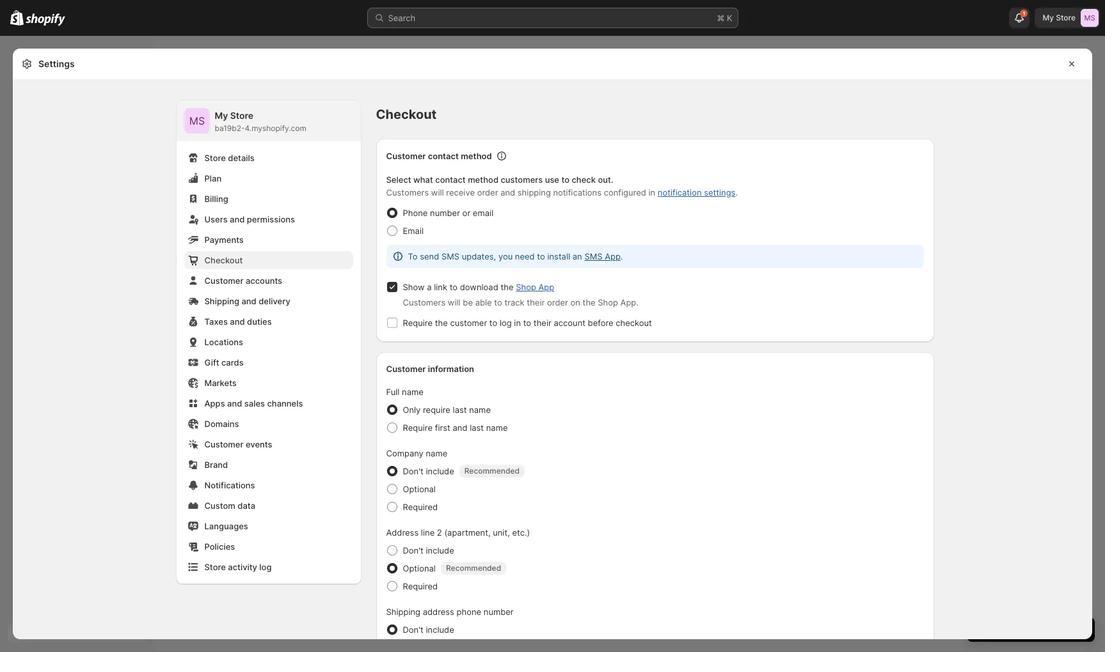 Task type: vqa. For each thing, say whether or not it's contained in the screenshot.
delivery
yes



Task type: locate. For each thing, give the bounding box(es) containing it.
1 horizontal spatial order
[[547, 298, 568, 308]]

method
[[461, 151, 492, 161], [468, 175, 498, 185]]

0 vertical spatial required
[[403, 502, 438, 513]]

shop settings menu element
[[176, 100, 361, 584]]

2 vertical spatial include
[[426, 625, 454, 635]]

show
[[403, 282, 425, 292]]

and for duties
[[230, 317, 245, 327]]

in inside select what contact method customers use to check out. customers will receive order and shipping notifications configured in notification settings .
[[648, 187, 655, 198]]

2 don't from the top
[[403, 546, 423, 556]]

recommended
[[464, 466, 520, 476], [446, 564, 501, 573]]

customer for customer events
[[204, 440, 243, 450]]

1 horizontal spatial .
[[735, 187, 738, 198]]

log down track
[[500, 318, 512, 328]]

apps and sales channels link
[[184, 395, 353, 413]]

name up the require first and last name
[[469, 405, 491, 415]]

0 vertical spatial don't include
[[403, 466, 454, 477]]

their left account
[[533, 318, 551, 328]]

0 vertical spatial in
[[648, 187, 655, 198]]

log down policies link
[[259, 562, 272, 573]]

customer up shipping and delivery
[[204, 276, 243, 286]]

shipping address phone number
[[386, 607, 514, 617]]

company name
[[386, 449, 447, 459]]

3 don't from the top
[[403, 625, 423, 635]]

dialog
[[1097, 49, 1105, 640]]

contact up what
[[428, 151, 459, 161]]

will left be
[[448, 298, 460, 308]]

email
[[473, 208, 493, 218]]

2 optional from the top
[[403, 564, 436, 574]]

order up 'email'
[[477, 187, 498, 198]]

1 vertical spatial log
[[259, 562, 272, 573]]

locations
[[204, 337, 243, 347]]

contact inside select what contact method customers use to check out. customers will receive order and shipping notifications configured in notification settings .
[[435, 175, 466, 185]]

will down what
[[431, 187, 444, 198]]

1 vertical spatial shipping
[[386, 607, 420, 617]]

1 vertical spatial the
[[583, 298, 595, 308]]

shipping left address
[[386, 607, 420, 617]]

0 vertical spatial shipping
[[204, 296, 239, 306]]

log
[[500, 318, 512, 328], [259, 562, 272, 573]]

recommended down (apartment,
[[446, 564, 501, 573]]

to inside select what contact method customers use to check out. customers will receive order and shipping notifications configured in notification settings .
[[561, 175, 569, 185]]

1 sms from the left
[[441, 251, 459, 262]]

and right first
[[453, 423, 467, 433]]

customers
[[386, 187, 429, 198], [403, 298, 445, 308]]

customer up full name
[[386, 364, 426, 374]]

require for require the customer to log in to their account before checkout
[[403, 318, 433, 328]]

customer
[[386, 151, 426, 161], [204, 276, 243, 286], [386, 364, 426, 374], [204, 440, 243, 450]]

and for permissions
[[230, 214, 245, 225]]

status containing to send sms updates, you need to install an
[[386, 245, 924, 268]]

and inside select what contact method customers use to check out. customers will receive order and shipping notifications configured in notification settings .
[[500, 187, 515, 198]]

1 vertical spatial include
[[426, 546, 454, 556]]

and down customer accounts
[[242, 296, 256, 306]]

0 horizontal spatial my
[[215, 110, 228, 121]]

shop up the "customers will be able to track their order on the shop app."
[[516, 282, 536, 292]]

required
[[403, 502, 438, 513], [403, 582, 438, 592]]

the
[[501, 282, 514, 292], [583, 298, 595, 308], [435, 318, 448, 328]]

1 horizontal spatial sms
[[584, 251, 602, 262]]

require
[[403, 318, 433, 328], [403, 423, 433, 433]]

. inside 'status'
[[621, 251, 623, 262]]

and right users
[[230, 214, 245, 225]]

0 vertical spatial optional
[[403, 484, 436, 495]]

account
[[554, 318, 585, 328]]

2 vertical spatial don't
[[403, 625, 423, 635]]

1 vertical spatial order
[[547, 298, 568, 308]]

customer for customer accounts
[[204, 276, 243, 286]]

app.
[[620, 298, 638, 308]]

you
[[498, 251, 513, 262]]

my
[[1043, 13, 1054, 22], [215, 110, 228, 121]]

only
[[403, 405, 421, 415]]

my inside my store ba19b2-4.myshopify.com
[[215, 110, 228, 121]]

sms right an
[[584, 251, 602, 262]]

customer up select
[[386, 151, 426, 161]]

markets link
[[184, 374, 353, 392]]

1 vertical spatial require
[[403, 423, 433, 433]]

sales
[[244, 399, 265, 409]]

to right link
[[450, 282, 458, 292]]

their down shop app "link"
[[527, 298, 545, 308]]

my store image left ba19b2-
[[184, 108, 210, 134]]

require
[[423, 405, 450, 415]]

1 horizontal spatial checkout
[[376, 107, 437, 122]]

0 vertical spatial their
[[527, 298, 545, 308]]

shop app link
[[516, 282, 554, 292]]

optional down the line
[[403, 564, 436, 574]]

1 vertical spatial method
[[468, 175, 498, 185]]

checkout
[[376, 107, 437, 122], [204, 255, 243, 266]]

0 horizontal spatial shipping
[[204, 296, 239, 306]]

permissions
[[247, 214, 295, 225]]

0 vertical spatial my
[[1043, 13, 1054, 22]]

notification
[[658, 187, 702, 198]]

shipping up taxes in the left of the page
[[204, 296, 239, 306]]

1 vertical spatial their
[[533, 318, 551, 328]]

0 vertical spatial don't
[[403, 466, 423, 477]]

1 button
[[1009, 8, 1030, 28]]

my store image right my store
[[1081, 9, 1099, 27]]

recommended for optional
[[446, 564, 501, 573]]

don't include down company name in the left bottom of the page
[[403, 466, 454, 477]]

0 vertical spatial .
[[735, 187, 738, 198]]

notification settings link
[[658, 187, 735, 198]]

recommended for don't include
[[464, 466, 520, 476]]

shipping inside shop settings menu element
[[204, 296, 239, 306]]

1 horizontal spatial in
[[648, 187, 655, 198]]

1 vertical spatial last
[[470, 423, 484, 433]]

payments link
[[184, 231, 353, 249]]

required for address
[[403, 582, 438, 592]]

and down customers
[[500, 187, 515, 198]]

1 horizontal spatial my
[[1043, 13, 1054, 22]]

1 vertical spatial contact
[[435, 175, 466, 185]]

0 horizontal spatial shop
[[516, 282, 536, 292]]

0 horizontal spatial app
[[538, 282, 554, 292]]

0 vertical spatial customers
[[386, 187, 429, 198]]

store up ba19b2-
[[230, 110, 253, 121]]

my up ba19b2-
[[215, 110, 228, 121]]

0 vertical spatial my store image
[[1081, 9, 1099, 27]]

include down address
[[426, 625, 454, 635]]

1 horizontal spatial log
[[500, 318, 512, 328]]

store down the policies at the bottom
[[204, 562, 226, 573]]

the right on
[[583, 298, 595, 308]]

1 horizontal spatial shipping
[[386, 607, 420, 617]]

2 required from the top
[[403, 582, 438, 592]]

0 horizontal spatial in
[[514, 318, 521, 328]]

shopify image
[[10, 10, 24, 26], [26, 13, 65, 26]]

to
[[561, 175, 569, 185], [537, 251, 545, 262], [450, 282, 458, 292], [494, 298, 502, 308], [489, 318, 497, 328], [523, 318, 531, 328]]

1 optional from the top
[[403, 484, 436, 495]]

shop left app. on the top right
[[598, 298, 618, 308]]

customer down domains
[[204, 440, 243, 450]]

include down 2
[[426, 546, 454, 556]]

in
[[648, 187, 655, 198], [514, 318, 521, 328]]

1 vertical spatial don't
[[403, 546, 423, 556]]

. right an
[[621, 251, 623, 262]]

events
[[246, 440, 272, 450]]

store details
[[204, 153, 254, 163]]

1 vertical spatial app
[[538, 282, 554, 292]]

shop
[[516, 282, 536, 292], [598, 298, 618, 308]]

taxes
[[204, 317, 228, 327]]

method inside select what contact method customers use to check out. customers will receive order and shipping notifications configured in notification settings .
[[468, 175, 498, 185]]

download
[[460, 282, 498, 292]]

0 horizontal spatial my store image
[[184, 108, 210, 134]]

custom data link
[[184, 497, 353, 515]]

require down only
[[403, 423, 433, 433]]

0 horizontal spatial will
[[431, 187, 444, 198]]

customers down the a on the top
[[403, 298, 445, 308]]

0 horizontal spatial .
[[621, 251, 623, 262]]

1 horizontal spatial shop
[[598, 298, 618, 308]]

last right first
[[470, 423, 484, 433]]

checkout up customer contact method
[[376, 107, 437, 122]]

contact up receive
[[435, 175, 466, 185]]

app
[[605, 251, 621, 262], [538, 282, 554, 292]]

2 vertical spatial don't include
[[403, 625, 454, 635]]

name down first
[[426, 449, 447, 459]]

2 include from the top
[[426, 546, 454, 556]]

customers down select
[[386, 187, 429, 198]]

checkout down payments
[[204, 255, 243, 266]]

2 sms from the left
[[584, 251, 602, 262]]

0 horizontal spatial the
[[435, 318, 448, 328]]

require down show
[[403, 318, 433, 328]]

2 require from the top
[[403, 423, 433, 433]]

1 vertical spatial don't include
[[403, 546, 454, 556]]

and right apps
[[227, 399, 242, 409]]

their
[[527, 298, 545, 308], [533, 318, 551, 328]]

details
[[228, 153, 254, 163]]

in down track
[[514, 318, 521, 328]]

0 vertical spatial require
[[403, 318, 433, 328]]

0 horizontal spatial checkout
[[204, 255, 243, 266]]

0 horizontal spatial sms
[[441, 251, 459, 262]]

to down the "customers will be able to track their order on the shop app."
[[523, 318, 531, 328]]

my right "1"
[[1043, 13, 1054, 22]]

1 vertical spatial my
[[215, 110, 228, 121]]

1 horizontal spatial app
[[605, 251, 621, 262]]

recommended down the require first and last name
[[464, 466, 520, 476]]

customers
[[501, 175, 543, 185]]

1 required from the top
[[403, 502, 438, 513]]

required up address
[[403, 582, 438, 592]]

1 require from the top
[[403, 318, 433, 328]]

updates,
[[462, 251, 496, 262]]

.
[[735, 187, 738, 198], [621, 251, 623, 262]]

sms
[[441, 251, 459, 262], [584, 251, 602, 262]]

to right use
[[561, 175, 569, 185]]

1 vertical spatial checkout
[[204, 255, 243, 266]]

my store image
[[1081, 9, 1099, 27], [184, 108, 210, 134]]

0 vertical spatial the
[[501, 282, 514, 292]]

checkout
[[616, 318, 652, 328]]

settings
[[704, 187, 735, 198]]

app right an
[[605, 251, 621, 262]]

0 horizontal spatial last
[[453, 405, 467, 415]]

sms right send
[[441, 251, 459, 262]]

and right taxes in the left of the page
[[230, 317, 245, 327]]

last up the require first and last name
[[453, 405, 467, 415]]

0 vertical spatial app
[[605, 251, 621, 262]]

to right need
[[537, 251, 545, 262]]

1 vertical spatial my store image
[[184, 108, 210, 134]]

3 include from the top
[[426, 625, 454, 635]]

on
[[570, 298, 580, 308]]

1 vertical spatial .
[[621, 251, 623, 262]]

order left on
[[547, 298, 568, 308]]

required up the line
[[403, 502, 438, 513]]

and inside "link"
[[230, 317, 245, 327]]

last
[[453, 405, 467, 415], [470, 423, 484, 433]]

2 horizontal spatial the
[[583, 298, 595, 308]]

policies
[[204, 542, 235, 552]]

1 don't include from the top
[[403, 466, 454, 477]]

don't include down the line
[[403, 546, 454, 556]]

search
[[388, 13, 415, 23]]

customer accounts
[[204, 276, 282, 286]]

1 horizontal spatial the
[[501, 282, 514, 292]]

0 horizontal spatial order
[[477, 187, 498, 198]]

custom
[[204, 501, 235, 511]]

number left 'or'
[[430, 208, 460, 218]]

the left customer
[[435, 318, 448, 328]]

configured
[[604, 187, 646, 198]]

include down company name in the left bottom of the page
[[426, 466, 454, 477]]

. right the notification
[[735, 187, 738, 198]]

1 vertical spatial recommended
[[446, 564, 501, 573]]

don't include down address
[[403, 625, 454, 635]]

0 vertical spatial include
[[426, 466, 454, 477]]

plan
[[204, 173, 222, 184]]

customer for customer information
[[386, 364, 426, 374]]

2
[[437, 528, 442, 538]]

and
[[500, 187, 515, 198], [230, 214, 245, 225], [242, 296, 256, 306], [230, 317, 245, 327], [227, 399, 242, 409], [453, 423, 467, 433]]

1 horizontal spatial will
[[448, 298, 460, 308]]

phone
[[457, 607, 481, 617]]

in right configured
[[648, 187, 655, 198]]

0 vertical spatial shop
[[516, 282, 536, 292]]

gift cards
[[204, 358, 244, 368]]

0 horizontal spatial log
[[259, 562, 272, 573]]

before
[[588, 318, 613, 328]]

status
[[386, 245, 924, 268]]

the up track
[[501, 282, 514, 292]]

1 don't from the top
[[403, 466, 423, 477]]

sms app link
[[584, 251, 621, 262]]

optional
[[403, 484, 436, 495], [403, 564, 436, 574]]

require the customer to log in to their account before checkout
[[403, 318, 652, 328]]

0 vertical spatial recommended
[[464, 466, 520, 476]]

0 vertical spatial will
[[431, 187, 444, 198]]

will inside select what contact method customers use to check out. customers will receive order and shipping notifications configured in notification settings .
[[431, 187, 444, 198]]

1 vertical spatial optional
[[403, 564, 436, 574]]

taxes and duties link
[[184, 313, 353, 331]]

check
[[572, 175, 596, 185]]

contact
[[428, 151, 459, 161], [435, 175, 466, 185]]

store activity log link
[[184, 559, 353, 577]]

settings dialog
[[13, 49, 1092, 653]]

number right 'phone'
[[484, 607, 514, 617]]

full
[[386, 387, 400, 397]]

app up the "customers will be able to track their order on the shop app."
[[538, 282, 554, 292]]

0 horizontal spatial number
[[430, 208, 460, 218]]

1 horizontal spatial number
[[484, 607, 514, 617]]

store up plan
[[204, 153, 226, 163]]

1 vertical spatial required
[[403, 582, 438, 592]]

1 horizontal spatial last
[[470, 423, 484, 433]]

0 vertical spatial order
[[477, 187, 498, 198]]

brand
[[204, 460, 228, 470]]

my for my store
[[1043, 13, 1054, 22]]

0 vertical spatial log
[[500, 318, 512, 328]]

optional down company name in the left bottom of the page
[[403, 484, 436, 495]]

payments
[[204, 235, 244, 245]]



Task type: describe. For each thing, give the bounding box(es) containing it.
data
[[238, 501, 255, 511]]

unit,
[[493, 528, 510, 538]]

send
[[420, 251, 439, 262]]

activity
[[228, 562, 257, 573]]

my store
[[1043, 13, 1076, 22]]

be
[[463, 298, 473, 308]]

. inside select what contact method customers use to check out. customers will receive order and shipping notifications configured in notification settings .
[[735, 187, 738, 198]]

plan link
[[184, 170, 353, 187]]

customers inside select what contact method customers use to check out. customers will receive order and shipping notifications configured in notification settings .
[[386, 187, 429, 198]]

customer accounts link
[[184, 272, 353, 290]]

1 vertical spatial shop
[[598, 298, 618, 308]]

email
[[403, 226, 424, 236]]

⌘
[[717, 13, 725, 23]]

only require last name
[[403, 405, 491, 415]]

name down only require last name
[[486, 423, 508, 433]]

an
[[573, 251, 582, 262]]

app inside 'status'
[[605, 251, 621, 262]]

0 horizontal spatial shopify image
[[10, 10, 24, 26]]

1 vertical spatial in
[[514, 318, 521, 328]]

(apartment,
[[444, 528, 490, 538]]

full name
[[386, 387, 424, 397]]

accounts
[[246, 276, 282, 286]]

notifications link
[[184, 477, 353, 495]]

out.
[[598, 175, 613, 185]]

install
[[547, 251, 570, 262]]

address
[[386, 528, 419, 538]]

languages link
[[184, 518, 353, 536]]

checkout inside shop settings menu element
[[204, 255, 243, 266]]

select
[[386, 175, 411, 185]]

3 don't include from the top
[[403, 625, 454, 635]]

⌘ k
[[717, 13, 732, 23]]

able
[[475, 298, 492, 308]]

shipping for shipping address phone number
[[386, 607, 420, 617]]

etc.)
[[512, 528, 530, 538]]

domains link
[[184, 415, 353, 433]]

cards
[[221, 358, 244, 368]]

log inside shop settings menu element
[[259, 562, 272, 573]]

store inside my store ba19b2-4.myshopify.com
[[230, 110, 253, 121]]

users and permissions link
[[184, 211, 353, 228]]

store right "1"
[[1056, 13, 1076, 22]]

require first and last name
[[403, 423, 508, 433]]

customer for customer contact method
[[386, 151, 426, 161]]

apps and sales channels
[[204, 399, 303, 409]]

address line 2 (apartment, unit, etc.)
[[386, 528, 530, 538]]

shipping
[[518, 187, 551, 198]]

customer events link
[[184, 436, 353, 454]]

to down able
[[489, 318, 497, 328]]

users
[[204, 214, 228, 225]]

company
[[386, 449, 423, 459]]

0 vertical spatial contact
[[428, 151, 459, 161]]

shipping for shipping and delivery
[[204, 296, 239, 306]]

1 horizontal spatial my store image
[[1081, 9, 1099, 27]]

brand link
[[184, 456, 353, 474]]

store details link
[[184, 149, 353, 167]]

markets
[[204, 378, 237, 388]]

require for require first and last name
[[403, 423, 433, 433]]

to
[[408, 251, 418, 262]]

to send sms updates, you need to install an sms app .
[[408, 251, 623, 262]]

duties
[[247, 317, 272, 327]]

to inside 'status'
[[537, 251, 545, 262]]

1 vertical spatial will
[[448, 298, 460, 308]]

policies link
[[184, 538, 353, 556]]

1 horizontal spatial shopify image
[[26, 13, 65, 26]]

billing link
[[184, 190, 353, 208]]

0 vertical spatial number
[[430, 208, 460, 218]]

to right able
[[494, 298, 502, 308]]

customer
[[450, 318, 487, 328]]

apps
[[204, 399, 225, 409]]

use
[[545, 175, 559, 185]]

my for my store ba19b2-4.myshopify.com
[[215, 110, 228, 121]]

0 vertical spatial last
[[453, 405, 467, 415]]

link
[[434, 282, 447, 292]]

my store image inside shop settings menu element
[[184, 108, 210, 134]]

store activity log
[[204, 562, 272, 573]]

order inside select what contact method customers use to check out. customers will receive order and shipping notifications configured in notification settings .
[[477, 187, 498, 198]]

0 vertical spatial checkout
[[376, 107, 437, 122]]

k
[[727, 13, 732, 23]]

ms button
[[184, 108, 210, 134]]

show a link to download the shop app
[[403, 282, 554, 292]]

2 vertical spatial the
[[435, 318, 448, 328]]

and for delivery
[[242, 296, 256, 306]]

1 include from the top
[[426, 466, 454, 477]]

phone
[[403, 208, 428, 218]]

select what contact method customers use to check out. customers will receive order and shipping notifications configured in notification settings .
[[386, 175, 738, 198]]

4.myshopify.com
[[245, 123, 306, 133]]

checkout link
[[184, 251, 353, 269]]

1 vertical spatial number
[[484, 607, 514, 617]]

information
[[428, 364, 474, 374]]

need
[[515, 251, 535, 262]]

first
[[435, 423, 450, 433]]

custom data
[[204, 501, 255, 511]]

0 vertical spatial method
[[461, 151, 492, 161]]

channels
[[267, 399, 303, 409]]

shipping and delivery link
[[184, 292, 353, 310]]

settings
[[38, 58, 75, 69]]

required for company
[[403, 502, 438, 513]]

my store ba19b2-4.myshopify.com
[[215, 110, 306, 133]]

name up only
[[402, 387, 424, 397]]

1 vertical spatial customers
[[403, 298, 445, 308]]

languages
[[204, 521, 248, 532]]

1
[[1023, 10, 1025, 17]]

2 don't include from the top
[[403, 546, 454, 556]]

notifications
[[204, 481, 255, 491]]

locations link
[[184, 333, 353, 351]]

or
[[462, 208, 470, 218]]

gift
[[204, 358, 219, 368]]

status inside settings dialog
[[386, 245, 924, 268]]

ba19b2-
[[215, 123, 245, 133]]

customer contact method
[[386, 151, 492, 161]]

and for sales
[[227, 399, 242, 409]]

line
[[421, 528, 435, 538]]

address
[[423, 607, 454, 617]]



